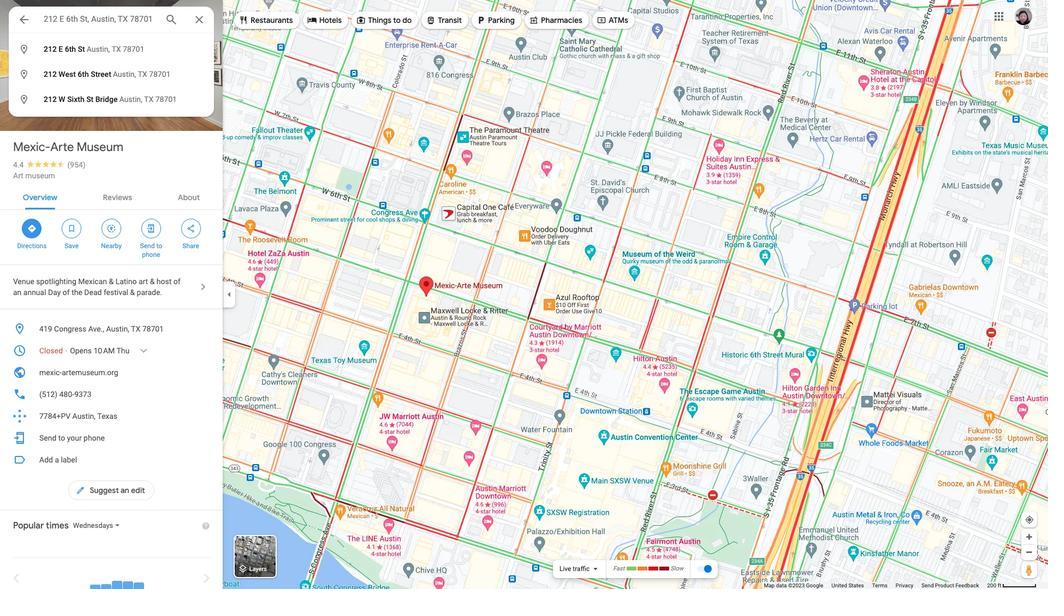 Task type: describe. For each thing, give the bounding box(es) containing it.

[[17, 12, 31, 27]]

419 congress ave., austin, tx 78701 button
[[0, 318, 223, 340]]

add a label
[[39, 456, 77, 465]]

austin , tx 78701
[[87, 45, 144, 54]]


[[597, 14, 607, 26]]

200 ft
[[988, 583, 1002, 589]]

layers
[[249, 567, 267, 574]]


[[426, 14, 436, 26]]

mexic-arte museum
[[13, 140, 123, 155]]

0 vertical spatial of
[[174, 277, 181, 286]]

419
[[39, 325, 52, 334]]

hotels
[[319, 15, 342, 25]]

send product feedback
[[922, 583, 980, 589]]

museum
[[25, 172, 55, 180]]

suggestions grid
[[9, 33, 214, 117]]

venue spotlighting mexican & latino art & host of an annual day of the dead festival & parade.
[[13, 277, 181, 297]]

tx inside button
[[131, 325, 140, 334]]

 restaurants
[[239, 14, 293, 26]]

directions
[[17, 243, 47, 250]]

send to phone
[[140, 243, 162, 259]]

host
[[157, 277, 172, 286]]

add
[[39, 456, 53, 465]]

2 horizontal spatial &
[[150, 277, 155, 286]]

data
[[777, 583, 787, 589]]

0 horizontal spatial st
[[78, 45, 85, 54]]

9373
[[74, 391, 92, 399]]

an inside "venue spotlighting mexican & latino art & host of an annual day of the dead festival & parade."
[[13, 288, 21, 297]]

parking
[[488, 15, 515, 25]]

art
[[139, 277, 148, 286]]

artemuseum.org
[[62, 369, 118, 377]]

google account: michele murakami  
(michele.murakami@adept.ai) image
[[1015, 7, 1033, 25]]

reviews
[[103, 193, 132, 203]]

austin , tx
[[113, 70, 147, 79]]

parade.
[[137, 288, 162, 297]]

united states button
[[832, 583, 865, 590]]

phone inside send to phone
[[142, 251, 160, 259]]

e 6th st
[[59, 45, 85, 54]]

united
[[832, 583, 848, 589]]

7784+pv
[[39, 412, 71, 421]]

street
[[91, 70, 111, 79]]

 suggest an edit
[[76, 485, 145, 497]]

45% busy at 4 pm. image
[[123, 561, 133, 590]]

fast
[[613, 566, 625, 573]]

to for send to your phone
[[58, 434, 65, 443]]

2  cell from the top
[[9, 66, 207, 84]]

times
[[46, 521, 69, 532]]

edit
[[131, 486, 145, 496]]

none search field inside google maps element
[[9, 7, 214, 117]]

3  cell from the top
[[9, 91, 207, 109]]

your
[[67, 434, 82, 443]]

dead
[[84, 288, 102, 297]]

none field inside search google maps field
[[44, 13, 156, 26]]

latino
[[116, 277, 137, 286]]

about
[[178, 193, 200, 203]]

to for send to phone
[[156, 243, 162, 250]]

privacy button
[[896, 583, 914, 590]]

ft
[[998, 583, 1002, 589]]


[[356, 14, 366, 26]]

 button
[[9, 7, 39, 35]]

w
[[59, 95, 65, 104]]

art museum button
[[13, 170, 55, 181]]

states
[[849, 583, 865, 589]]

live
[[560, 566, 572, 574]]

, for austin , tx 78701
[[108, 45, 110, 54]]

austin, inside 419 congress ave., austin, tx 78701 button
[[106, 325, 129, 334]]

privacy
[[896, 583, 914, 589]]

terms button
[[873, 583, 888, 590]]

 parking
[[476, 14, 515, 26]]

slow
[[671, 566, 684, 573]]

footer inside google maps element
[[764, 583, 988, 590]]

4.4 stars image
[[24, 161, 67, 168]]

traffic
[[573, 566, 590, 574]]

google
[[807, 583, 824, 589]]

live traffic
[[560, 566, 590, 574]]


[[186, 223, 196, 235]]

tx up the austin , tx
[[112, 45, 121, 54]]

day
[[48, 288, 61, 297]]

zoom in image
[[1026, 534, 1034, 542]]

transit
[[438, 15, 462, 25]]

212 for 212
[[44, 45, 57, 54]]


[[239, 14, 249, 26]]

annual
[[23, 288, 46, 297]]

art museum
[[13, 172, 55, 180]]

0% busy at 6 am. image
[[13, 561, 24, 590]]

popular
[[13, 521, 44, 532]]

212 for 212 w sixth st bridge austin , tx 78701
[[44, 95, 57, 104]]

send for send product feedback
[[922, 583, 934, 589]]

21% busy at 12 pm. image
[[79, 561, 89, 590]]

live traffic option
[[560, 566, 590, 574]]


[[107, 223, 116, 235]]

36% busy at 1 pm. image
[[90, 561, 100, 590]]

(512)
[[39, 391, 57, 399]]

save
[[65, 243, 79, 250]]

0 horizontal spatial of
[[63, 288, 70, 297]]

nearby
[[101, 243, 122, 250]]

480-
[[59, 391, 74, 399]]

terms
[[873, 583, 888, 589]]



Task type: vqa. For each thing, say whether or not it's contained in the screenshot.


Task type: locate. For each thing, give the bounding box(es) containing it.
to left do
[[393, 15, 401, 25]]

6th right west
[[78, 70, 89, 79]]

ave.,
[[88, 325, 104, 334]]

0 vertical spatial phone
[[142, 251, 160, 259]]

information for mexic-arte museum region
[[0, 318, 223, 450]]

 transit
[[426, 14, 462, 26]]

send down 
[[140, 243, 155, 250]]

212 west 6th street
[[44, 70, 111, 79]]

1 vertical spatial of
[[63, 288, 70, 297]]

 Show traffic  checkbox
[[697, 565, 712, 574]]

©2023
[[789, 583, 805, 589]]

tx down the austin , tx
[[144, 95, 154, 104]]

of right host
[[174, 277, 181, 286]]

feedback
[[956, 583, 980, 589]]

4.4
[[13, 161, 24, 169]]

to left the share at the left top
[[156, 243, 162, 250]]

art
[[13, 172, 23, 180]]

6th right 'e'
[[65, 45, 76, 54]]

0% busy at 11 pm. image
[[199, 561, 209, 590]]


[[307, 14, 317, 26]]

of left the
[[63, 288, 70, 297]]

zoom out image
[[1026, 549, 1034, 557]]

show your location image
[[1025, 516, 1035, 525]]

add a label button
[[0, 450, 223, 471]]

, down austin , tx 78701
[[135, 70, 136, 79]]

1 horizontal spatial send
[[140, 243, 155, 250]]

1  cell from the top
[[9, 40, 207, 58]]

419 congress ave., austin, tx 78701
[[39, 325, 164, 334]]

collapse side panel image
[[223, 289, 235, 301]]

send up the add
[[39, 434, 56, 443]]

spotlighting
[[36, 277, 76, 286]]

tab list
[[0, 184, 223, 210]]

an left the edit on the bottom left of page
[[121, 486, 129, 496]]

overview
[[23, 193, 57, 203]]

to inside 'button'
[[58, 434, 65, 443]]

1 horizontal spatial phone
[[142, 251, 160, 259]]

to left your at the bottom left of the page
[[58, 434, 65, 443]]

st right sixth
[[86, 95, 94, 104]]

popular times
[[13, 521, 69, 532]]

,
[[108, 45, 110, 54], [135, 70, 136, 79], [141, 95, 142, 104]]

42% busy at 5 pm. image
[[134, 561, 144, 590]]

1 vertical spatial 212
[[44, 70, 57, 79]]

7784+pv austin, texas
[[39, 412, 117, 421]]

a
[[55, 456, 59, 465]]

austin, down 9373 on the bottom left of the page
[[72, 412, 96, 421]]

phone right your at the bottom left of the page
[[84, 434, 105, 443]]

2 vertical spatial austin
[[119, 95, 141, 104]]

3  from the top
[[18, 93, 30, 106]]

send to your phone button
[[0, 428, 223, 450]]

2 vertical spatial ,
[[141, 95, 142, 104]]

 things to do
[[356, 14, 412, 26]]

venue
[[13, 277, 34, 286]]

0 horizontal spatial to
[[58, 434, 65, 443]]

texas
[[97, 412, 117, 421]]

pharmacies
[[541, 15, 583, 25]]

1 vertical spatial to
[[156, 243, 162, 250]]

2 horizontal spatial to
[[393, 15, 401, 25]]

1 vertical spatial st
[[86, 95, 94, 104]]

0 horizontal spatial &
[[109, 277, 114, 286]]

212
[[44, 45, 57, 54], [44, 70, 57, 79], [44, 95, 57, 104]]

2 212 from the top
[[44, 70, 57, 79]]

& down latino
[[130, 288, 135, 297]]

0 vertical spatial ,
[[108, 45, 110, 54]]

0 vertical spatial send
[[140, 243, 155, 250]]

 left west
[[18, 67, 30, 81]]

mexic-artemuseum.org
[[39, 369, 118, 377]]

google maps element
[[0, 0, 1049, 590]]

reviews button
[[94, 184, 141, 210]]

tab list inside google maps element
[[0, 184, 223, 210]]

2 horizontal spatial ,
[[141, 95, 142, 104]]

0 horizontal spatial ,
[[108, 45, 110, 54]]

0 vertical spatial  cell
[[9, 40, 207, 58]]

0 horizontal spatial an
[[13, 288, 21, 297]]

phone inside 'button'
[[84, 434, 105, 443]]

1 212 from the top
[[44, 45, 57, 54]]

 left 'w'
[[18, 93, 30, 106]]

austin right street
[[113, 70, 135, 79]]

212 w sixth st bridge austin , tx 78701
[[44, 95, 177, 104]]

show street view coverage image
[[1022, 563, 1038, 579]]

map data ©2023 google
[[764, 583, 824, 589]]

the
[[72, 288, 82, 297]]

austin up street
[[87, 45, 108, 54]]

1 horizontal spatial austin,
[[106, 325, 129, 334]]

2 vertical spatial 
[[18, 93, 30, 106]]

954 reviews element
[[67, 161, 86, 169]]

 cell down street
[[9, 91, 207, 109]]

suggest
[[90, 486, 119, 496]]

2 vertical spatial send
[[922, 583, 934, 589]]

send to your phone
[[39, 434, 105, 443]]


[[67, 223, 77, 235]]

st right 'e'
[[78, 45, 85, 54]]

Search Google Maps field
[[9, 7, 214, 33]]

an inside  suggest an edit
[[121, 486, 129, 496]]

festival
[[104, 288, 128, 297]]

share
[[183, 243, 199, 250]]

78701
[[123, 45, 144, 54], [149, 70, 171, 79], [155, 95, 177, 104], [142, 325, 164, 334]]


[[76, 485, 85, 497]]

 for 212 west 6th street
[[18, 67, 30, 81]]


[[18, 42, 30, 56], [18, 67, 30, 81], [18, 93, 30, 106]]

footer containing map data ©2023 google
[[764, 583, 988, 590]]

2 vertical spatial to
[[58, 434, 65, 443]]

78701 inside 419 congress ave., austin, tx 78701 button
[[142, 325, 164, 334]]

46% busy at 3 pm. image
[[112, 561, 122, 590]]

 down  button
[[18, 42, 30, 56]]

none search field containing 
[[9, 7, 214, 117]]

 hotels
[[307, 14, 342, 26]]

&
[[109, 277, 114, 286], [150, 277, 155, 286], [130, 288, 135, 297]]

None search field
[[9, 7, 214, 117]]

footer
[[764, 583, 988, 590]]

send inside button
[[922, 583, 934, 589]]

0 vertical spatial to
[[393, 15, 401, 25]]

0 vertical spatial st
[[78, 45, 85, 54]]

0 vertical spatial an
[[13, 288, 21, 297]]


[[529, 14, 539, 26]]

things
[[368, 15, 392, 25]]

send left product
[[922, 583, 934, 589]]

popular times at mexic-arte museum region
[[0, 511, 223, 590]]

austin,
[[106, 325, 129, 334], [72, 412, 96, 421]]

united states
[[832, 583, 865, 589]]

 for 212 w sixth st bridge
[[18, 93, 30, 106]]

2 horizontal spatial send
[[922, 583, 934, 589]]

mexic-arte museum main content
[[0, 0, 223, 590]]

phone
[[142, 251, 160, 259], [84, 434, 105, 443]]

0 horizontal spatial 6th
[[65, 45, 76, 54]]

0 vertical spatial 212
[[44, 45, 57, 54]]

1 horizontal spatial an
[[121, 486, 129, 496]]

tx down austin , tx 78701
[[138, 70, 147, 79]]

map
[[764, 583, 775, 589]]

0 vertical spatial austin,
[[106, 325, 129, 334]]

1 vertical spatial an
[[121, 486, 129, 496]]

2 vertical spatial  cell
[[9, 91, 207, 109]]

0 horizontal spatial send
[[39, 434, 56, 443]]

1 vertical spatial 
[[18, 67, 30, 81]]

mexic-
[[39, 369, 62, 377]]

212 left west
[[44, 70, 57, 79]]

tab list containing overview
[[0, 184, 223, 210]]

2  from the top
[[18, 67, 30, 81]]

 cell
[[9, 40, 207, 58], [9, 66, 207, 84], [9, 91, 207, 109]]

st
[[78, 45, 85, 54], [86, 95, 94, 104]]

product
[[936, 583, 955, 589]]

austin, right ave.,
[[106, 325, 129, 334]]

 cell up street
[[9, 40, 207, 58]]

1 vertical spatial 6th
[[78, 70, 89, 79]]

 atms
[[597, 14, 629, 26]]

send product feedback button
[[922, 583, 980, 590]]

send for send to your phone
[[39, 434, 56, 443]]

phone down 
[[142, 251, 160, 259]]

sixth
[[67, 95, 84, 104]]

0 vertical spatial 
[[18, 42, 30, 56]]

bridge
[[95, 95, 118, 104]]

label
[[61, 456, 77, 465]]

austin for austin , tx 78701
[[87, 45, 108, 54]]

2 vertical spatial 212
[[44, 95, 57, 104]]

1 horizontal spatial &
[[130, 288, 135, 297]]

1 vertical spatial austin,
[[72, 412, 96, 421]]

7784+pv austin, texas button
[[0, 406, 223, 428]]

austin for austin , tx
[[113, 70, 135, 79]]

actions for mexic-arte museum region
[[0, 210, 223, 265]]

tx down "parade."
[[131, 325, 140, 334]]

, for austin , tx
[[135, 70, 136, 79]]

1 horizontal spatial to
[[156, 243, 162, 250]]

of
[[174, 277, 181, 286], [63, 288, 70, 297]]

an down venue
[[13, 288, 21, 297]]

& up festival
[[109, 277, 114, 286]]

1 vertical spatial  cell
[[9, 66, 207, 84]]

1 vertical spatial austin
[[113, 70, 135, 79]]

1 horizontal spatial 6th
[[78, 70, 89, 79]]

 cell up bridge
[[9, 66, 207, 84]]

& right art on the top left of the page
[[150, 277, 155, 286]]

0 vertical spatial austin
[[87, 45, 108, 54]]

1  from the top
[[18, 42, 30, 56]]

200 ft button
[[988, 583, 1037, 589]]

e
[[59, 45, 63, 54]]

send inside 'button'
[[39, 434, 56, 443]]

1 horizontal spatial of
[[174, 277, 181, 286]]

an
[[13, 288, 21, 297], [121, 486, 129, 496]]

None field
[[44, 13, 156, 26]]

0 vertical spatial 6th
[[65, 45, 76, 54]]

austin right bridge
[[119, 95, 141, 104]]

, up street
[[108, 45, 110, 54]]

200
[[988, 583, 997, 589]]

1 vertical spatial send
[[39, 434, 56, 443]]

, down the austin , tx
[[141, 95, 142, 104]]

(512) 480-9373
[[39, 391, 92, 399]]

1 horizontal spatial ,
[[135, 70, 136, 79]]

send inside send to phone
[[140, 243, 155, 250]]

museum
[[77, 140, 123, 155]]

(954)
[[67, 161, 86, 169]]

212 left 'w'
[[44, 95, 57, 104]]


[[146, 223, 156, 235]]

0 horizontal spatial phone
[[84, 434, 105, 443]]

0 horizontal spatial austin,
[[72, 412, 96, 421]]

send for send to phone
[[140, 243, 155, 250]]

1 horizontal spatial st
[[86, 95, 94, 104]]

mexican
[[78, 277, 107, 286]]

37% busy at 2 pm. image
[[101, 561, 111, 590]]

to inside send to phone
[[156, 243, 162, 250]]

1 vertical spatial phone
[[84, 434, 105, 443]]

212 for 212 west 6th street
[[44, 70, 57, 79]]

1 vertical spatial ,
[[135, 70, 136, 79]]

tx
[[112, 45, 121, 54], [138, 70, 147, 79], [144, 95, 154, 104], [131, 325, 140, 334]]

3 212 from the top
[[44, 95, 57, 104]]

austin, inside 7784+pv austin, texas button
[[72, 412, 96, 421]]

212 left 'e'
[[44, 45, 57, 54]]

to inside the  things to do
[[393, 15, 401, 25]]



